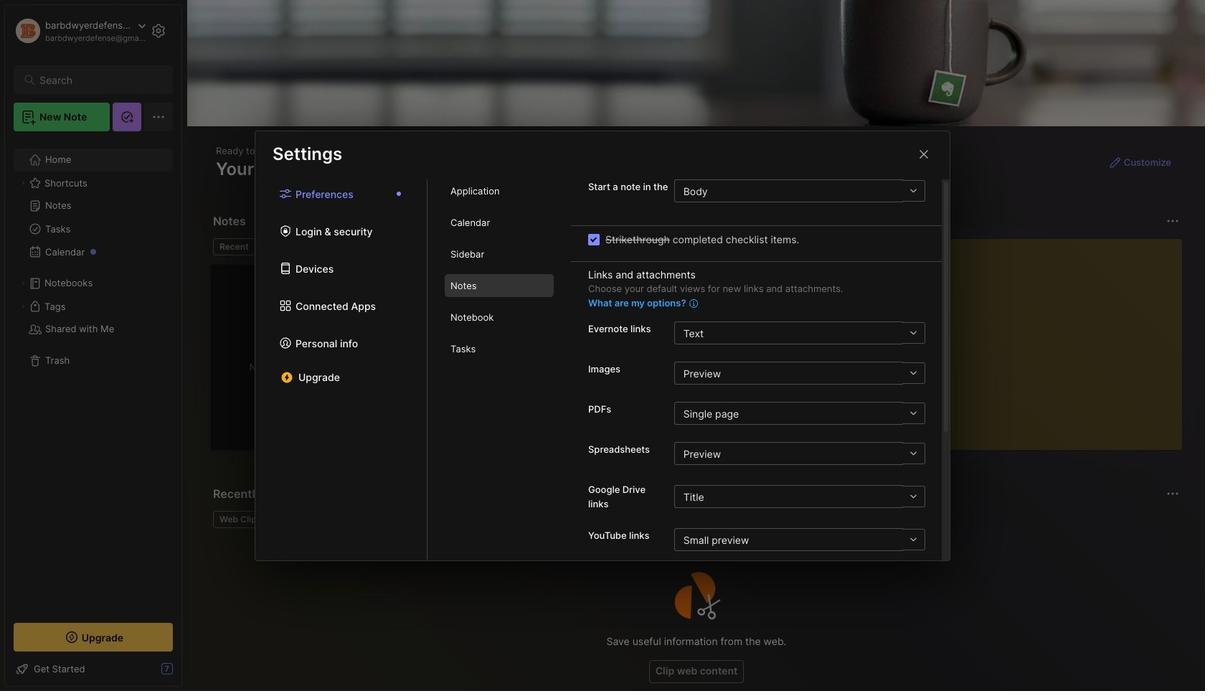 Task type: describe. For each thing, give the bounding box(es) containing it.
settings image
[[150, 22, 167, 39]]

close image
[[916, 145, 933, 163]]

Choose default view option for PDFs field
[[674, 402, 926, 425]]

expand notebooks image
[[19, 279, 27, 288]]

Choose default view option for YouTube links field
[[674, 528, 926, 551]]

Start a new note in the body or title. field
[[674, 179, 926, 202]]

Search text field
[[39, 73, 160, 87]]



Task type: locate. For each thing, give the bounding box(es) containing it.
Select30 checkbox
[[588, 234, 600, 245]]

Choose default view option for Google Drive links field
[[674, 485, 926, 508]]

Start writing… text field
[[883, 239, 1182, 438]]

tab
[[445, 179, 554, 202], [445, 211, 554, 234], [213, 238, 255, 255], [261, 238, 319, 255], [445, 243, 554, 266], [445, 274, 554, 297], [445, 306, 554, 329], [445, 337, 554, 360], [213, 511, 268, 528]]

main element
[[0, 0, 187, 691]]

Choose default view option for Spreadsheets field
[[674, 442, 926, 465]]

none search field inside main element
[[39, 71, 160, 88]]

None search field
[[39, 71, 160, 88]]

tree
[[5, 140, 182, 610]]

Choose default view option for Images field
[[674, 362, 926, 385]]

expand tags image
[[19, 302, 27, 311]]

tab list
[[255, 179, 428, 560], [428, 179, 571, 560], [213, 238, 847, 255]]

tree inside main element
[[5, 140, 182, 610]]

Choose default view option for Evernote links field
[[674, 321, 926, 344]]



Task type: vqa. For each thing, say whether or not it's contained in the screenshot.
Choose default view option for Evernote links field
yes



